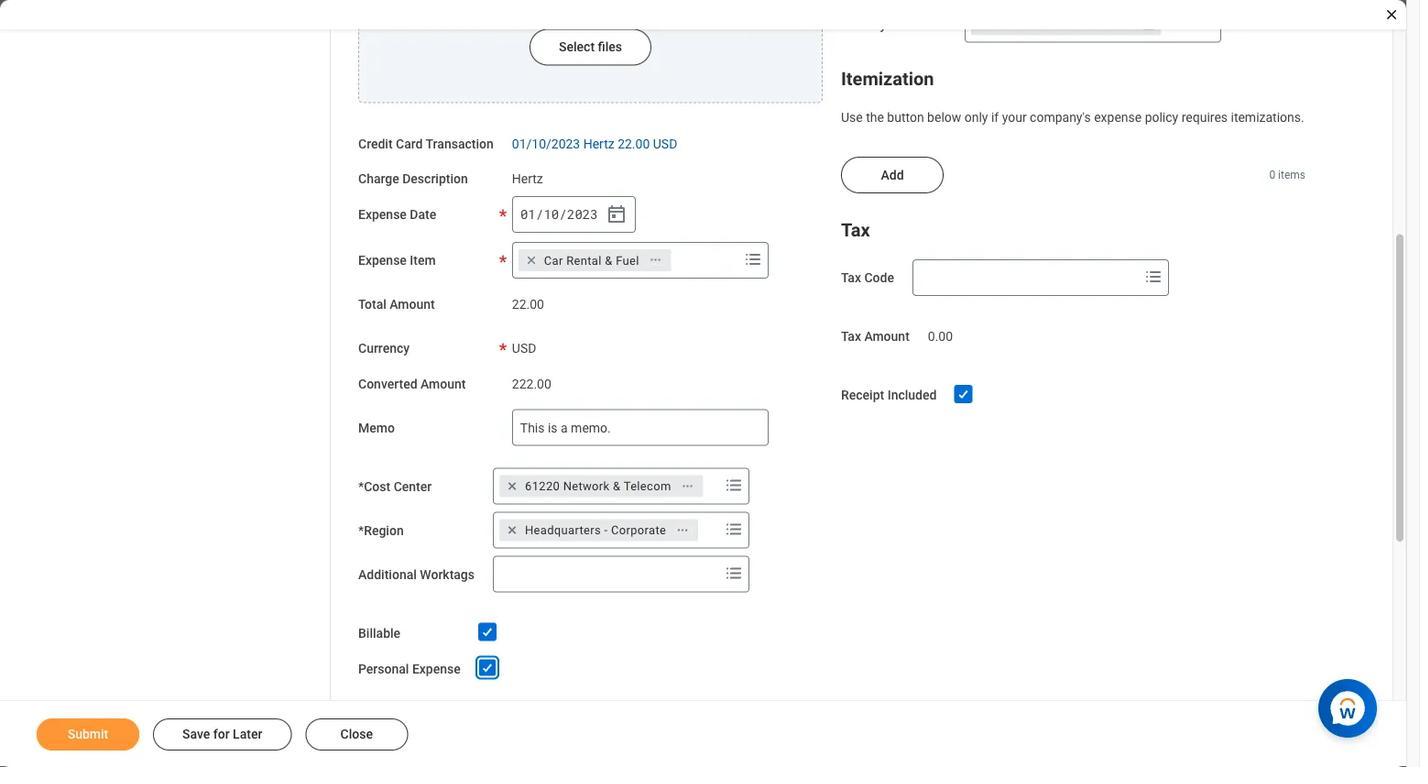 Task type: describe. For each thing, give the bounding box(es) containing it.
billable
[[358, 626, 401, 641]]

61220
[[525, 480, 560, 494]]

memo
[[358, 421, 395, 436]]

additional worktags
[[358, 567, 475, 583]]

select files
[[559, 40, 622, 55]]

car rental & fuel
[[544, 254, 640, 267]]

country
[[842, 17, 887, 32]]

check small image for receipt included
[[953, 384, 975, 406]]

tax amount
[[842, 330, 910, 345]]

01
[[521, 206, 536, 223]]

expense date
[[358, 207, 437, 223]]

01/10/2023 hertz 22.00 usd link
[[512, 133, 678, 151]]

total
[[358, 297, 387, 312]]

Memo text field
[[512, 410, 769, 446]]

states
[[1037, 18, 1072, 31]]

submit button
[[37, 719, 139, 751]]

x small image for expense item
[[522, 251, 541, 270]]

x small image for country
[[976, 15, 994, 34]]

converted amount
[[358, 377, 466, 392]]

add
[[881, 168, 904, 183]]

submit
[[68, 727, 108, 742]]

united states of america element
[[998, 16, 1136, 33]]

america
[[1090, 18, 1136, 31]]

& for center
[[613, 480, 621, 494]]

save
[[182, 727, 210, 742]]

prompts image for additional worktags
[[723, 563, 745, 585]]

0.00
[[928, 330, 953, 345]]

itemization
[[842, 69, 935, 90]]

tax for tax
[[842, 220, 871, 241]]

requires
[[1182, 110, 1228, 125]]

*cost center
[[358, 479, 432, 495]]

additional
[[358, 567, 417, 583]]

2023
[[567, 206, 598, 223]]

expense date group
[[512, 196, 636, 233]]

expense for expense date
[[358, 207, 407, 223]]

use the button below only if your company's expense policy requires itemizations.
[[842, 110, 1305, 125]]

0 items
[[1270, 169, 1306, 182]]

tax button
[[842, 220, 871, 241]]

Additional Worktags field
[[494, 558, 720, 591]]

2 vertical spatial expense
[[412, 662, 461, 677]]

-
[[605, 524, 608, 538]]

item
[[410, 253, 436, 268]]

receipt included
[[842, 388, 937, 403]]

expense
[[1095, 110, 1142, 125]]

0 vertical spatial hertz
[[584, 136, 615, 151]]

charge
[[358, 172, 399, 187]]

currency
[[358, 341, 410, 356]]

network
[[563, 480, 610, 494]]

add button
[[842, 157, 944, 194]]

select files button
[[530, 29, 652, 66]]

fuel
[[616, 254, 640, 267]]

tax group
[[842, 216, 1306, 297]]

1 vertical spatial hertz
[[512, 172, 543, 187]]

center
[[394, 479, 432, 495]]

222.00
[[512, 377, 552, 392]]

calendar image
[[606, 204, 628, 226]]

items
[[1279, 169, 1306, 182]]

expense for expense item
[[358, 253, 407, 268]]

for
[[213, 727, 230, 742]]

only
[[965, 110, 989, 125]]

amount for converted amount
[[421, 377, 466, 392]]

charge description element
[[512, 161, 543, 188]]

prompts image for *region
[[723, 519, 745, 541]]

check small image for billable
[[476, 622, 498, 644]]

10
[[544, 206, 559, 223]]

x small image for *cost center
[[503, 478, 522, 496]]

prompts image for tax code
[[1143, 266, 1165, 288]]

car rental & fuel element
[[544, 252, 640, 269]]

total amount
[[358, 297, 435, 312]]

included
[[888, 388, 937, 403]]

prompts image for expense item
[[742, 249, 764, 271]]

0 horizontal spatial usd
[[512, 341, 537, 356]]

policy
[[1146, 110, 1179, 125]]

0
[[1270, 169, 1276, 182]]

check small image
[[476, 657, 498, 679]]

use
[[842, 110, 863, 125]]

code
[[865, 271, 895, 286]]

0 horizontal spatial 22.00
[[512, 297, 544, 312]]

& for item
[[605, 254, 613, 267]]

united states of america
[[998, 18, 1136, 31]]

rental
[[567, 254, 602, 267]]



Task type: locate. For each thing, give the bounding box(es) containing it.
0 horizontal spatial check small image
[[476, 622, 498, 644]]

select
[[559, 40, 595, 55]]

Tax Code field
[[914, 262, 1139, 295]]

22.00 down car
[[512, 297, 544, 312]]

& inside car rental & fuel element
[[605, 254, 613, 267]]

credit card transaction
[[358, 136, 494, 151]]

x small image inside car rental & fuel, press delete to clear value. option
[[522, 251, 541, 270]]

& right the network
[[613, 480, 621, 494]]

2 x small image from the top
[[503, 522, 522, 540]]

prompts image for country
[[1196, 13, 1218, 35]]

expense left item at left
[[358, 253, 407, 268]]

x small image inside united states of america, press delete to clear value, ctrl + enter opens in new window. option
[[976, 15, 994, 34]]

0 vertical spatial check small image
[[953, 384, 975, 406]]

related actions image for expense item
[[650, 254, 662, 267]]

below
[[928, 110, 962, 125]]

ext link image
[[1140, 15, 1158, 34]]

dialog containing itemization
[[0, 0, 1407, 767]]

select files region
[[358, 0, 823, 103]]

related actions image right fuel
[[650, 254, 662, 267]]

1 horizontal spatial usd
[[653, 136, 678, 151]]

1 vertical spatial expense
[[358, 253, 407, 268]]

check small image up check small image
[[476, 622, 498, 644]]

&
[[605, 254, 613, 267], [613, 480, 621, 494]]

2 tax from the top
[[842, 271, 862, 286]]

0 vertical spatial x small image
[[976, 15, 994, 34]]

1 vertical spatial x small image
[[503, 522, 522, 540]]

1 vertical spatial related actions image
[[677, 524, 690, 537]]

headquarters - corporate element
[[525, 523, 667, 539]]

2 vertical spatial amount
[[421, 377, 466, 392]]

amount right total
[[390, 297, 435, 312]]

tax up tax code
[[842, 220, 871, 241]]

/ right 01
[[536, 206, 544, 223]]

0 vertical spatial amount
[[390, 297, 435, 312]]

& inside 61220 network & telecom element
[[613, 480, 621, 494]]

worktags
[[420, 567, 475, 583]]

converted
[[358, 377, 418, 392]]

x small image for *region
[[503, 522, 522, 540]]

hertz
[[584, 136, 615, 151], [512, 172, 543, 187]]

car rental & fuel, press delete to clear value. option
[[519, 250, 672, 272]]

prompts image
[[723, 475, 745, 497], [723, 563, 745, 585]]

itemization button
[[842, 69, 935, 90]]

1 horizontal spatial x small image
[[976, 15, 994, 34]]

/ right 10
[[559, 206, 567, 223]]

credit
[[358, 136, 393, 151]]

x small image left 61220
[[503, 478, 522, 496]]

files
[[598, 40, 622, 55]]

amount for tax amount
[[865, 330, 910, 345]]

x small image
[[503, 478, 522, 496], [503, 522, 522, 540]]

1 horizontal spatial hertz
[[584, 136, 615, 151]]

usd
[[653, 136, 678, 151], [512, 341, 537, 356]]

0 vertical spatial &
[[605, 254, 613, 267]]

itemization group
[[842, 65, 1306, 126]]

region
[[37, 0, 331, 743]]

22.00
[[618, 136, 650, 151], [512, 297, 544, 312]]

0 vertical spatial prompts image
[[723, 475, 745, 497]]

button
[[888, 110, 925, 125]]

check small image right included
[[953, 384, 975, 406]]

amount left 0.00
[[865, 330, 910, 345]]

company's
[[1030, 110, 1092, 125]]

tax left code
[[842, 271, 862, 286]]

1 vertical spatial x small image
[[522, 251, 541, 270]]

related actions image
[[650, 254, 662, 267], [677, 524, 690, 537]]

united states of america, press delete to clear value, ctrl + enter opens in new window. option
[[972, 14, 1162, 36]]

tax
[[842, 220, 871, 241], [842, 271, 862, 286], [842, 330, 862, 345]]

itemizations.
[[1232, 110, 1305, 125]]

card
[[396, 136, 423, 151]]

1 vertical spatial usd
[[512, 341, 537, 356]]

x small image left united
[[976, 15, 994, 34]]

headquarters - corporate
[[525, 524, 667, 538]]

01/10/2023 hertz 22.00 usd
[[512, 136, 678, 151]]

1 vertical spatial check small image
[[476, 622, 498, 644]]

0 horizontal spatial /
[[536, 206, 544, 223]]

related actions image inside headquarters - corporate, press delete to clear value. option
[[677, 524, 690, 537]]

0 vertical spatial tax
[[842, 220, 871, 241]]

headquarters - corporate, press delete to clear value. option
[[500, 520, 699, 542]]

close
[[341, 727, 373, 742]]

/
[[536, 206, 544, 223], [559, 206, 567, 223]]

hertz up 01
[[512, 172, 543, 187]]

expense down charge
[[358, 207, 407, 223]]

related actions image right corporate
[[677, 524, 690, 537]]

if
[[992, 110, 999, 125]]

61220 network & telecom, press delete to clear value. option
[[500, 476, 704, 498]]

0 vertical spatial x small image
[[503, 478, 522, 496]]

& left fuel
[[605, 254, 613, 267]]

1 vertical spatial prompts image
[[723, 563, 745, 585]]

corporate
[[611, 524, 667, 538]]

date
[[410, 207, 437, 223]]

1 vertical spatial amount
[[865, 330, 910, 345]]

personal
[[358, 662, 409, 677]]

personal expense
[[358, 662, 461, 677]]

61220 network & telecom
[[525, 480, 672, 494]]

tax for tax amount
[[842, 330, 862, 345]]

1 vertical spatial 22.00
[[512, 297, 544, 312]]

close edit expense report image
[[1385, 7, 1400, 22]]

amount
[[390, 297, 435, 312], [865, 330, 910, 345], [421, 377, 466, 392]]

prompts image for *cost center
[[723, 475, 745, 497]]

expense item
[[358, 253, 436, 268]]

1 horizontal spatial 22.00
[[618, 136, 650, 151]]

save for later button
[[153, 719, 292, 751]]

x small image left car
[[522, 251, 541, 270]]

2 vertical spatial tax
[[842, 330, 862, 345]]

1 tax from the top
[[842, 220, 871, 241]]

0 horizontal spatial x small image
[[522, 251, 541, 270]]

amount for total amount
[[390, 297, 435, 312]]

1 vertical spatial tax
[[842, 271, 862, 286]]

hertz right 01/10/2023
[[584, 136, 615, 151]]

61220 network & telecom element
[[525, 479, 672, 495]]

0 vertical spatial expense
[[358, 207, 407, 223]]

1 horizontal spatial &
[[613, 480, 621, 494]]

related actions image
[[682, 480, 694, 493]]

3 tax from the top
[[842, 330, 862, 345]]

0 horizontal spatial &
[[605, 254, 613, 267]]

expense left check small image
[[412, 662, 461, 677]]

1 / from the left
[[536, 206, 544, 223]]

your
[[1003, 110, 1027, 125]]

expense
[[358, 207, 407, 223], [358, 253, 407, 268], [412, 662, 461, 677]]

01/10/2023
[[512, 136, 580, 151]]

x small image inside headquarters - corporate, press delete to clear value. option
[[503, 522, 522, 540]]

receipt
[[842, 388, 885, 403]]

22.00 up calendar 'icon'
[[618, 136, 650, 151]]

0 vertical spatial 22.00
[[618, 136, 650, 151]]

headquarters
[[525, 524, 601, 538]]

1 horizontal spatial check small image
[[953, 384, 975, 406]]

1 vertical spatial &
[[613, 480, 621, 494]]

1 horizontal spatial /
[[559, 206, 567, 223]]

transaction
[[426, 136, 494, 151]]

2 / from the left
[[559, 206, 567, 223]]

later
[[233, 727, 262, 742]]

charge description
[[358, 172, 468, 187]]

0 horizontal spatial related actions image
[[650, 254, 662, 267]]

action bar region
[[0, 700, 1407, 767]]

related actions image for *region
[[677, 524, 690, 537]]

01 / 10 / 2023
[[521, 206, 598, 223]]

prompts image inside tax group
[[1143, 266, 1165, 288]]

1 x small image from the top
[[503, 478, 522, 496]]

1 prompts image from the top
[[723, 475, 745, 497]]

*region
[[358, 523, 404, 539]]

tax code
[[842, 271, 895, 286]]

amount right converted
[[421, 377, 466, 392]]

tax for tax code
[[842, 271, 862, 286]]

of
[[1075, 18, 1087, 31]]

car
[[544, 254, 563, 267]]

the
[[866, 110, 885, 125]]

x small image left headquarters
[[503, 522, 522, 540]]

1 horizontal spatial related actions image
[[677, 524, 690, 537]]

usd inside 01/10/2023 hertz 22.00 usd link
[[653, 136, 678, 151]]

save for later
[[182, 727, 262, 742]]

dialog
[[0, 0, 1407, 767]]

close button
[[306, 719, 408, 751]]

check small image
[[953, 384, 975, 406], [476, 622, 498, 644]]

united
[[998, 18, 1033, 31]]

telecom
[[624, 480, 672, 494]]

0 vertical spatial usd
[[653, 136, 678, 151]]

description
[[403, 172, 468, 187]]

tax up receipt
[[842, 330, 862, 345]]

2 prompts image from the top
[[723, 563, 745, 585]]

prompts image
[[1196, 13, 1218, 35], [742, 249, 764, 271], [1143, 266, 1165, 288], [723, 519, 745, 541]]

0 vertical spatial related actions image
[[650, 254, 662, 267]]

0 horizontal spatial hertz
[[512, 172, 543, 187]]

*cost
[[358, 479, 391, 495]]

x small image
[[976, 15, 994, 34], [522, 251, 541, 270]]

workday assistant region
[[1319, 672, 1385, 738]]



Task type: vqa. For each thing, say whether or not it's contained in the screenshot.
1st / from right
yes



